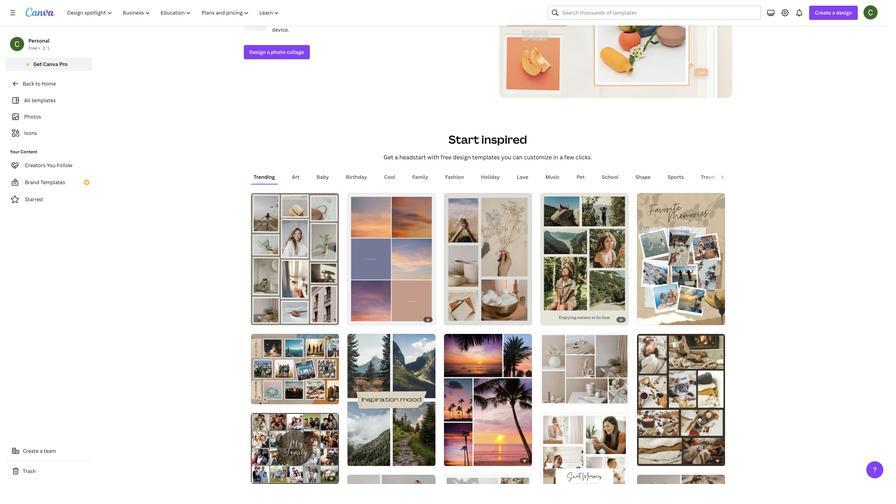 Task type: locate. For each thing, give the bounding box(es) containing it.
photo inside "post designs on your schedule create photo collages you can confidently post now or schedule for later from any device."
[[289, 19, 304, 25]]

starred
[[25, 196, 43, 203]]

templates right all
[[32, 97, 56, 104]]

photos
[[24, 113, 41, 120]]

schedule
[[338, 8, 366, 17], [404, 19, 426, 25]]

a inside create a design dropdown button
[[832, 9, 835, 16]]

0 vertical spatial design
[[836, 9, 852, 16]]

post designs on your schedule create photo collages you can confidently post now or schedule for later from any device.
[[272, 8, 469, 33]]

a inside the design a photo collage link
[[267, 49, 270, 56]]

can
[[336, 19, 344, 25], [513, 153, 523, 161]]

in
[[553, 153, 558, 161]]

1 vertical spatial photo
[[271, 49, 286, 56]]

art
[[292, 174, 300, 180]]

get left "canva" at the top left of the page
[[33, 61, 42, 67]]

schedule up confidently
[[338, 8, 366, 17]]

starred link
[[6, 192, 92, 207]]

1 horizontal spatial schedule
[[404, 19, 426, 25]]

device.
[[272, 26, 289, 33]]

0 horizontal spatial photo
[[271, 49, 286, 56]]

get inside button
[[33, 61, 42, 67]]

1 vertical spatial get
[[384, 153, 393, 161]]

you down inspired
[[501, 153, 511, 161]]

sports button
[[665, 170, 687, 184]]

trash link
[[6, 464, 92, 478]]

0 vertical spatial can
[[336, 19, 344, 25]]

create inside dropdown button
[[815, 9, 831, 16]]

creators
[[25, 162, 46, 169]]

back to home
[[23, 80, 56, 87]]

Search search field
[[562, 6, 757, 20]]

can down your
[[336, 19, 344, 25]]

trending button
[[251, 170, 278, 184]]

design right free
[[453, 153, 471, 161]]

1 vertical spatial you
[[501, 153, 511, 161]]

schedule right or
[[404, 19, 426, 25]]

travel
[[701, 174, 716, 180]]

back
[[23, 80, 34, 87]]

your content
[[10, 149, 37, 155]]

0 horizontal spatial get
[[33, 61, 42, 67]]

start
[[449, 132, 479, 147]]

2 horizontal spatial create
[[815, 9, 831, 16]]

0 horizontal spatial design
[[453, 153, 471, 161]]

you down your
[[326, 19, 335, 25]]

2 vertical spatial create
[[23, 448, 39, 454]]

a
[[832, 9, 835, 16], [267, 49, 270, 56], [395, 153, 398, 161], [560, 153, 563, 161], [40, 448, 43, 454]]

0 vertical spatial templates
[[32, 97, 56, 104]]

0 horizontal spatial you
[[326, 19, 335, 25]]

get
[[33, 61, 42, 67], [384, 153, 393, 161]]

0 horizontal spatial templates
[[32, 97, 56, 104]]

birthday
[[346, 174, 367, 180]]

0 horizontal spatial create
[[23, 448, 39, 454]]

templates down start inspired
[[472, 153, 500, 161]]

all templates link
[[10, 94, 88, 107]]

1
[[47, 45, 49, 51]]

design left christina overa icon
[[836, 9, 852, 16]]

get for get canva pro
[[33, 61, 42, 67]]

baby
[[317, 174, 329, 180]]

brown geometric my family photo collage image
[[251, 413, 339, 484]]

travel button
[[698, 170, 718, 184]]

1 horizontal spatial photo
[[289, 19, 304, 25]]

0 vertical spatial get
[[33, 61, 42, 67]]

canva
[[43, 61, 58, 67]]

create inside button
[[23, 448, 39, 454]]

can left customize
[[513, 153, 523, 161]]

None search field
[[548, 6, 761, 20]]

post
[[272, 8, 286, 17]]

creators you follow link
[[6, 158, 92, 173]]

get for get a headstart with free design templates you can customize in a few clicks.
[[384, 153, 393, 161]]

1 horizontal spatial create
[[272, 19, 288, 25]]

you
[[47, 162, 56, 169]]

a for design
[[832, 9, 835, 16]]

holiday
[[481, 174, 500, 180]]

designs
[[287, 8, 311, 17]]

design inside dropdown button
[[836, 9, 852, 16]]

0 horizontal spatial can
[[336, 19, 344, 25]]

1 horizontal spatial can
[[513, 153, 523, 161]]

1 vertical spatial design
[[453, 153, 471, 161]]

get canva pro button
[[6, 58, 92, 71]]

photo down designs
[[289, 19, 304, 25]]

holiday button
[[478, 170, 503, 184]]

1 vertical spatial create
[[272, 19, 288, 25]]

post designs on your schedule image
[[244, 8, 266, 31]]

photo left collage
[[271, 49, 286, 56]]

top level navigation element
[[62, 6, 285, 20]]

you inside "post designs on your schedule create photo collages you can confidently post now or schedule for later from any device."
[[326, 19, 335, 25]]

brand templates link
[[6, 175, 92, 190]]

0 vertical spatial photo
[[289, 19, 304, 25]]

create a design button
[[809, 6, 858, 20]]

minimalist fashion style photo collage potrait image
[[347, 475, 435, 484]]

now
[[386, 19, 396, 25]]

1 horizontal spatial design
[[836, 9, 852, 16]]

orange pink modern sunset beach inspiration photo collage image
[[444, 334, 532, 466]]

post
[[374, 19, 385, 25]]

0 vertical spatial schedule
[[338, 8, 366, 17]]

clicks.
[[576, 153, 592, 161]]

a for team
[[40, 448, 43, 454]]

beige aesthetic flower photo collage image
[[637, 475, 725, 484]]

0 vertical spatial you
[[326, 19, 335, 25]]

beige minimalist photo collage image
[[540, 334, 628, 404]]

bohemian pictures photo collage image
[[540, 413, 628, 484]]

home
[[42, 80, 56, 87]]

design
[[836, 9, 852, 16], [453, 153, 471, 161]]

design
[[249, 49, 266, 56]]

free
[[28, 45, 37, 51]]

you
[[326, 19, 335, 25], [501, 153, 511, 161]]

templates
[[32, 97, 56, 104], [472, 153, 500, 161]]

0 vertical spatial create
[[815, 9, 831, 16]]

start inspired
[[449, 132, 527, 147]]

inspired
[[481, 132, 527, 147]]

1 horizontal spatial templates
[[472, 153, 500, 161]]

get up cool
[[384, 153, 393, 161]]

1 horizontal spatial get
[[384, 153, 393, 161]]

beige elegant minimalist travel scrapbook photo collage (portrait) image
[[637, 193, 725, 325]]

your
[[10, 149, 19, 155]]

create
[[815, 9, 831, 16], [272, 19, 288, 25], [23, 448, 39, 454]]

love
[[517, 174, 528, 180]]

a inside 'create a team' button
[[40, 448, 43, 454]]

icons link
[[10, 126, 88, 140]]

birthday button
[[343, 170, 370, 184]]

photo
[[289, 19, 304, 25], [271, 49, 286, 56]]



Task type: vqa. For each thing, say whether or not it's contained in the screenshot.
second the our from the right
no



Task type: describe. For each thing, give the bounding box(es) containing it.
to
[[35, 80, 40, 87]]

music button
[[543, 170, 563, 184]]

templates
[[41, 179, 65, 186]]

1 horizontal spatial you
[[501, 153, 511, 161]]

design a photo collage link
[[244, 45, 310, 59]]

free •
[[28, 45, 40, 51]]

fashion button
[[442, 170, 467, 184]]

1 vertical spatial schedule
[[404, 19, 426, 25]]

back to home link
[[6, 77, 92, 91]]

fashion
[[445, 174, 464, 180]]

green blue modern photo nature photo collage image
[[347, 334, 435, 466]]

a for photo
[[267, 49, 270, 56]]

beige aesthetic pastel collage memories moodboard portrait photo collage image
[[251, 193, 339, 325]]

christina overa image
[[864, 5, 878, 20]]

few
[[564, 153, 574, 161]]

photos link
[[10, 110, 88, 124]]

icons
[[24, 130, 37, 136]]

create inside "post designs on your schedule create photo collages you can confidently post now or schedule for later from any device."
[[272, 19, 288, 25]]

sports
[[668, 174, 684, 180]]

shape button
[[633, 170, 654, 184]]

collages
[[305, 19, 324, 25]]

love button
[[514, 170, 531, 184]]

templates inside all templates 'link'
[[32, 97, 56, 104]]

trending
[[254, 174, 275, 180]]

your
[[322, 8, 336, 17]]

brand
[[25, 179, 39, 186]]

cool button
[[381, 170, 398, 184]]

for
[[427, 19, 434, 25]]

creators you follow
[[25, 162, 72, 169]]

1 vertical spatial templates
[[472, 153, 500, 161]]

create a team button
[[6, 444, 92, 458]]

create for create a design
[[815, 9, 831, 16]]

family button
[[410, 170, 431, 184]]

school button
[[599, 170, 621, 184]]

cool
[[384, 174, 395, 180]]

music
[[545, 174, 560, 180]]

beige neutral minimalist photo collage image
[[444, 193, 532, 325]]

art button
[[289, 170, 302, 184]]

on
[[313, 8, 321, 17]]

pastel minimalist modern tender sunset photo collage portrait image
[[347, 193, 435, 325]]

create a design
[[815, 9, 852, 16]]

beige minimalist sweet 2022 recap memories scrapbook photo collage image
[[251, 334, 339, 404]]

0 horizontal spatial schedule
[[338, 8, 366, 17]]

beige aesthetic minimalist mood board photo collage image
[[444, 475, 532, 484]]

later
[[435, 19, 446, 25]]

confidently
[[346, 19, 373, 25]]

with
[[427, 153, 439, 161]]

content
[[20, 149, 37, 155]]

shape
[[636, 174, 651, 180]]

all
[[24, 97, 30, 104]]

from
[[447, 19, 459, 25]]

or
[[397, 19, 403, 25]]

create for create a team
[[23, 448, 39, 454]]

trash
[[23, 468, 36, 475]]

family
[[412, 174, 428, 180]]

pet
[[577, 174, 585, 180]]

design a photo collage
[[249, 49, 304, 56]]

collage
[[287, 49, 304, 56]]

pet button
[[574, 170, 588, 184]]

headstart
[[399, 153, 426, 161]]

create a team
[[23, 448, 56, 454]]

beige brown aesthetic autumn vibe inspiration photo collage image
[[637, 334, 725, 466]]

all templates
[[24, 97, 56, 104]]

•
[[39, 45, 40, 51]]

1 vertical spatial can
[[513, 153, 523, 161]]

green light brown clean grid nature photo collage image
[[540, 193, 628, 325]]

pro
[[59, 61, 68, 67]]

brand templates
[[25, 179, 65, 186]]

follow
[[57, 162, 72, 169]]

team
[[44, 448, 56, 454]]

can inside "post designs on your schedule create photo collages you can confidently post now or schedule for later from any device."
[[336, 19, 344, 25]]

customize
[[524, 153, 552, 161]]

get canva pro
[[33, 61, 68, 67]]

school
[[602, 174, 619, 180]]

baby button
[[314, 170, 332, 184]]

a for headstart
[[395, 153, 398, 161]]

free
[[441, 153, 452, 161]]

get a headstart with free design templates you can customize in a few clicks.
[[384, 153, 592, 161]]

any
[[460, 19, 469, 25]]



